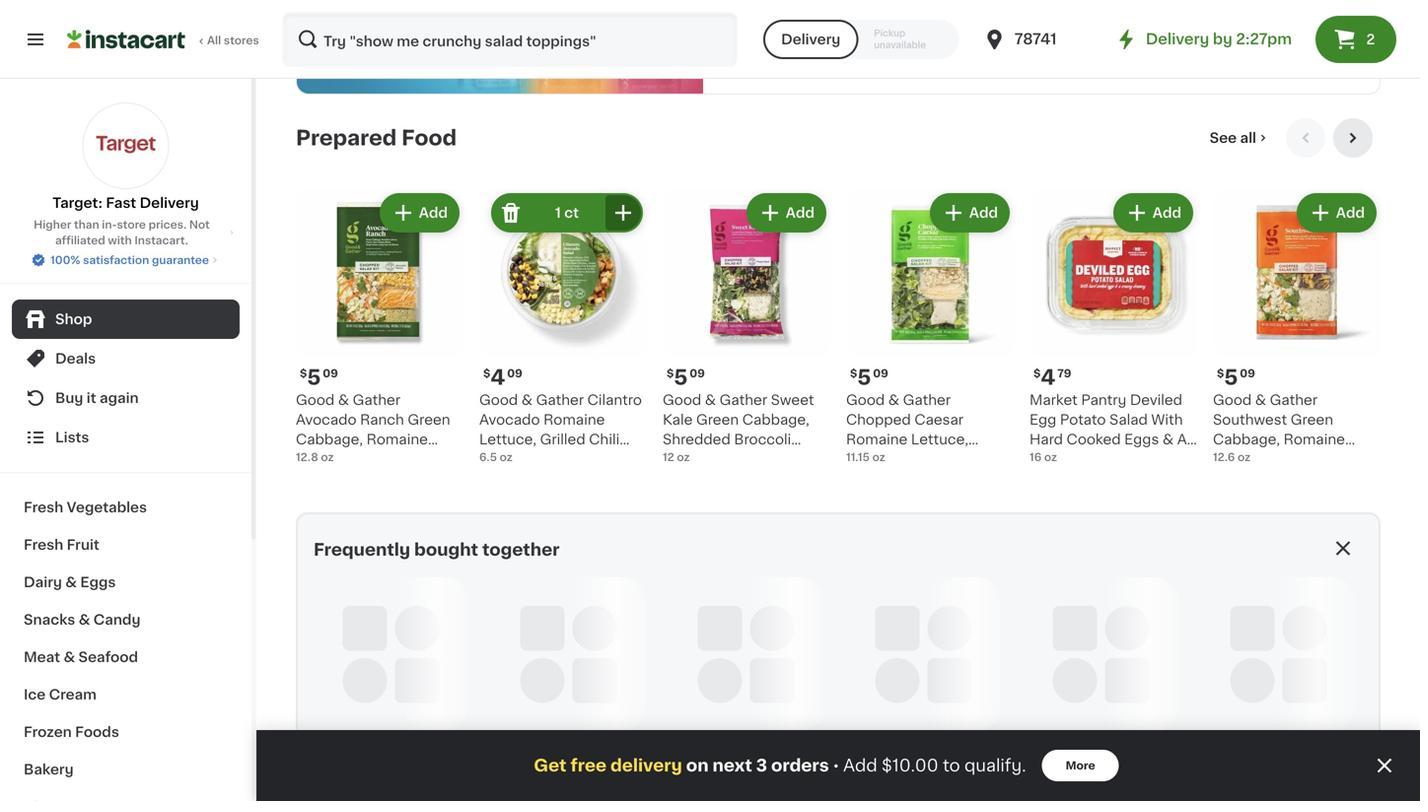 Task type: locate. For each thing, give the bounding box(es) containing it.
carrot, down southwest
[[1274, 453, 1322, 466]]

$ 5 09 for good & gather avocado ranch green cabbage, romaine lettuce, carrot, taco cheese blend, green onion, crisp corn & cilantro chopped salad kit with avocado ranch dressing
[[300, 367, 338, 388]]

$ for good & gather chopped caesar romaine lettuce, cheesy garlic crouton crumbles & shredded parmesan cheese chopped salad kit with creamy caesar
[[850, 368, 858, 379]]

4 add button from the left
[[1115, 195, 1192, 231]]

add for good & gather chopped caesar romaine lettuce, cheesy garlic crouton crumbles & shredded parmesan cheese chopped salad kit with creamy caesar
[[969, 206, 998, 220]]

add for market pantry deviled egg potato salad with hard cooked eggs & a creamy dressing
[[1153, 206, 1182, 220]]

with inside good & gather southwest green cabbage, romaine lettuce, carrot, pepitas, green onion, tortilla strips & cilantro chopped salad kit with creamy cilantro pepita dressing
[[1346, 512, 1378, 526]]

cabbage, for avocado
[[296, 433, 363, 447]]

4 gather from the left
[[903, 393, 951, 407]]

all right view
[[750, 40, 764, 51]]

gather inside good & gather cilantro avocado romaine lettuce, grilled chili lime-seasoned white meat chicken, queso fresco cheese, fire- roasted corn, black beans & tortilla strips with creamy avocado cilantro dressing salad
[[536, 393, 584, 407]]

0 vertical spatial meat
[[479, 472, 515, 486]]

None search field
[[282, 12, 738, 67]]

with
[[108, 235, 132, 246]]

4 good from the left
[[846, 393, 885, 407]]

fresh fruit
[[24, 539, 99, 552]]

lists link
[[12, 418, 240, 458]]

good inside good & gather sweet kale green cabbage, shredded broccoli stalk, brussels sprouts, kale, radicchio, dried cranberries & pepitas chopped salad kit with poppyseed dressing
[[663, 393, 702, 407]]

dressing down pepitas
[[746, 531, 808, 545]]

lettuce, inside good & gather avocado ranch green cabbage, romaine lettuce, carrot, taco cheese blend, green onion, crisp corn & cilantro chopped salad kit with avocado ranch dressing
[[296, 453, 353, 466]]

1 horizontal spatial cheese
[[919, 492, 972, 506]]

2 add button from the left
[[748, 195, 825, 231]]

shredded inside good & gather sweet kale green cabbage, shredded broccoli stalk, brussels sprouts, kale, radicchio, dried cranberries & pepitas chopped salad kit with poppyseed dressing
[[663, 433, 731, 447]]

avocado up 6.5 oz
[[479, 413, 540, 427]]

all left stores
[[207, 35, 221, 46]]

deals link
[[12, 339, 240, 379]]

gather up 'broccoli'
[[720, 393, 768, 407]]

salad inside good & gather southwest green cabbage, romaine lettuce, carrot, pepitas, green onion, tortilla strips & cilantro chopped salad kit with creamy cilantro pepita dressing
[[1282, 512, 1320, 526]]

1 horizontal spatial carrot,
[[1274, 453, 1322, 466]]

tortilla down pepitas, on the right of page
[[1213, 492, 1260, 506]]

09
[[323, 368, 338, 379], [507, 368, 523, 379], [690, 368, 705, 379], [873, 368, 889, 379], [1240, 368, 1256, 379]]

5 gather from the left
[[1270, 393, 1318, 407]]

oz right 16
[[1044, 452, 1057, 463]]

creamy
[[1030, 453, 1085, 466], [846, 531, 901, 545], [1213, 531, 1268, 545], [515, 551, 569, 565]]

cheese down 12.8 oz
[[296, 472, 349, 486]]

onion, inside good & gather southwest green cabbage, romaine lettuce, carrot, pepitas, green onion, tortilla strips & cilantro chopped salad kit with creamy cilantro pepita dressing
[[1319, 472, 1364, 486]]

shredded
[[663, 433, 731, 447], [932, 472, 1000, 486]]

79
[[1058, 368, 1072, 379]]

2 gather from the left
[[536, 393, 584, 407]]

queso
[[582, 472, 628, 486]]

green inside good & gather sweet kale green cabbage, shredded broccoli stalk, brussels sprouts, kale, radicchio, dried cranberries & pepitas chopped salad kit with poppyseed dressing
[[696, 413, 739, 427]]

0 horizontal spatial tortilla
[[541, 531, 587, 545]]

gather up "grilled"
[[536, 393, 584, 407]]

0 horizontal spatial onion,
[[296, 492, 341, 506]]

romaine up "grilled"
[[544, 413, 605, 427]]

meat & seafood link
[[12, 639, 240, 677]]

2 oz from the left
[[500, 452, 513, 463]]

see
[[1210, 131, 1237, 145]]

09 for good & gather sweet kale green cabbage, shredded broccoli stalk, brussels sprouts, kale, radicchio, dried cranberries & pepitas chopped salad kit with poppyseed dressing
[[690, 368, 705, 379]]

cheesy
[[846, 453, 900, 466]]

fruit
[[67, 539, 99, 552]]

lists
[[55, 431, 89, 445]]

3 oz from the left
[[677, 452, 690, 463]]

16
[[1030, 452, 1042, 463]]

$ for good & gather southwest green cabbage, romaine lettuce, carrot, pepitas, green onion, tortilla strips & cilantro chopped salad kit with creamy cilantro pepita dressing
[[1217, 368, 1224, 379]]

caesar up 'garlic'
[[915, 413, 964, 427]]

more
[[1066, 761, 1096, 772]]

prepared food link
[[296, 126, 457, 150]]

good inside good & gather cilantro avocado romaine lettuce, grilled chili lime-seasoned white meat chicken, queso fresco cheese, fire- roasted corn, black beans & tortilla strips with creamy avocado cilantro dressing salad
[[479, 393, 518, 407]]

salad inside the "good & gather chopped caesar romaine lettuce, cheesy garlic crouton crumbles & shredded parmesan cheese chopped salad kit with creamy caesar"
[[915, 512, 953, 526]]

instacart logo image
[[67, 28, 185, 51]]

cabbage, up 12.8 oz
[[296, 433, 363, 447]]

strips
[[1263, 492, 1304, 506], [591, 531, 631, 545]]

spo
[[720, 0, 742, 11]]

romaine inside good & gather avocado ranch green cabbage, romaine lettuce, carrot, taco cheese blend, green onion, crisp corn & cilantro chopped salad kit with avocado ranch dressing
[[367, 433, 428, 447]]

5 oz from the left
[[1044, 452, 1057, 463]]

caesar down parmesan
[[905, 531, 954, 545]]

good for good & gather sweet kale green cabbage, shredded broccoli stalk, brussels sprouts, kale, radicchio, dried cranberries & pepitas chopped salad kit with poppyseed dressing
[[663, 393, 702, 407]]

$
[[300, 368, 307, 379], [483, 368, 491, 379], [667, 368, 674, 379], [850, 368, 858, 379], [1034, 368, 1041, 379], [1217, 368, 1224, 379]]

pepitas,
[[1213, 472, 1269, 486]]

1 horizontal spatial 4
[[1041, 367, 1056, 388]]

cabbage, inside good & gather sweet kale green cabbage, shredded broccoli stalk, brussels sprouts, kale, radicchio, dried cranberries & pepitas chopped salad kit with poppyseed dressing
[[743, 413, 810, 427]]

cabbage,
[[743, 413, 810, 427], [296, 433, 363, 447], [1213, 433, 1280, 447]]

09 for good & gather southwest green cabbage, romaine lettuce, carrot, pepitas, green onion, tortilla strips & cilantro chopped salad kit with creamy cilantro pepita dressing
[[1240, 368, 1256, 379]]

gather up 'garlic'
[[903, 393, 951, 407]]

with down crisp
[[318, 531, 350, 545]]

0 horizontal spatial meat
[[24, 651, 60, 665]]

09 up 12.8 oz
[[323, 368, 338, 379]]

stores
[[224, 35, 259, 46]]

gather inside the "good & gather chopped caesar romaine lettuce, cheesy garlic crouton crumbles & shredded parmesan cheese chopped salad kit with creamy caesar"
[[903, 393, 951, 407]]

0 vertical spatial fresh
[[24, 501, 63, 515]]

5 good from the left
[[1213, 393, 1252, 407]]

frequently bought together
[[314, 542, 560, 559]]

blend,
[[353, 472, 397, 486]]

oz right 12.6
[[1238, 452, 1251, 463]]

chopped inside good & gather sweet kale green cabbage, shredded broccoli stalk, brussels sprouts, kale, radicchio, dried cranberries & pepitas chopped salad kit with poppyseed dressing
[[663, 512, 728, 526]]

more button
[[1042, 751, 1119, 782]]

cilantro
[[588, 393, 642, 407], [1322, 492, 1376, 506], [296, 512, 350, 526], [1272, 531, 1326, 545], [479, 571, 534, 585]]

1 add button from the left
[[382, 195, 458, 231]]

good for good & gather cilantro avocado romaine lettuce, grilled chili lime-seasoned white meat chicken, queso fresco cheese, fire- roasted corn, black beans & tortilla strips with creamy avocado cilantro dressing salad
[[479, 393, 518, 407]]

onion,
[[1319, 472, 1364, 486], [296, 492, 341, 506]]

cooked
[[1067, 433, 1121, 447]]

cilantro left pepita on the right bottom of page
[[1272, 531, 1326, 545]]

5 09 from the left
[[1240, 368, 1256, 379]]

$ 5 09 up 11.15 oz
[[850, 367, 889, 388]]

1 fresh from the top
[[24, 501, 63, 515]]

$ 5 09 up 12.8 oz
[[300, 367, 338, 388]]

12
[[663, 452, 674, 463]]

kit down crouton
[[957, 512, 975, 526]]

carrot, inside good & gather avocado ranch green cabbage, romaine lettuce, carrot, taco cheese blend, green onion, crisp corn & cilantro chopped salad kit with avocado ranch dressing
[[357, 453, 405, 466]]

strips inside good & gather cilantro avocado romaine lettuce, grilled chili lime-seasoned white meat chicken, queso fresco cheese, fire- roasted corn, black beans & tortilla strips with creamy avocado cilantro dressing salad
[[591, 531, 631, 545]]

1 horizontal spatial ranch
[[418, 531, 462, 545]]

3 09 from the left
[[690, 368, 705, 379]]

add inside treatment tracker modal dialog
[[843, 758, 878, 775]]

creamy down pepitas, on the right of page
[[1213, 531, 1268, 545]]

lettuce, inside good & gather southwest green cabbage, romaine lettuce, carrot, pepitas, green onion, tortilla strips & cilantro chopped salad kit with creamy cilantro pepita dressing
[[1213, 453, 1271, 466]]

chopped down pepitas, on the right of page
[[1213, 512, 1278, 526]]

0 horizontal spatial shredded
[[663, 433, 731, 447]]

dressing
[[1088, 453, 1150, 466], [746, 531, 808, 545], [296, 551, 358, 565], [1213, 551, 1275, 565], [537, 571, 599, 585]]

$ up southwest
[[1217, 368, 1224, 379]]

salad inside good & gather cilantro avocado romaine lettuce, grilled chili lime-seasoned white meat chicken, queso fresco cheese, fire- roasted corn, black beans & tortilla strips with creamy avocado cilantro dressing salad
[[603, 571, 641, 585]]

not
[[189, 219, 210, 230]]

5 product group from the left
[[1030, 189, 1198, 466]]

2 5 from the left
[[674, 367, 688, 388]]

affiliated
[[55, 235, 105, 246]]

good down $ 4 09
[[479, 393, 518, 407]]

delivery left by
[[1146, 32, 1210, 46]]

5 for good & gather chopped caesar romaine lettuce, cheesy garlic crouton crumbles & shredded parmesan cheese chopped salad kit with creamy caesar
[[858, 367, 871, 388]]

2 horizontal spatial delivery
[[1146, 32, 1210, 46]]

0 horizontal spatial carrot,
[[357, 453, 405, 466]]

southwest
[[1213, 413, 1287, 427]]

carrot, up blend, in the left bottom of the page
[[357, 453, 405, 466]]

4 oz from the left
[[873, 452, 886, 463]]

2 $ from the left
[[483, 368, 491, 379]]

1 vertical spatial strips
[[591, 531, 631, 545]]

09 up southwest
[[1240, 368, 1256, 379]]

market
[[1030, 393, 1078, 407]]

eggs down fruit
[[80, 576, 116, 590]]

all
[[1240, 131, 1257, 145]]

0 horizontal spatial all
[[207, 35, 221, 46]]

shredded up stalk,
[[663, 433, 731, 447]]

add for good & gather sweet kale green cabbage, shredded broccoli stalk, brussels sprouts, kale, radicchio, dried cranberries & pepitas chopped salad kit with poppyseed dressing
[[786, 206, 815, 220]]

6 oz from the left
[[1238, 452, 1251, 463]]

ranch down corn
[[418, 531, 462, 545]]

1 horizontal spatial eggs
[[1125, 433, 1159, 447]]

3 $ 5 09 from the left
[[850, 367, 889, 388]]

creamy down hard
[[1030, 453, 1085, 466]]

meat inside good & gather cilantro avocado romaine lettuce, grilled chili lime-seasoned white meat chicken, queso fresco cheese, fire- roasted corn, black beans & tortilla strips with creamy avocado cilantro dressing salad
[[479, 472, 515, 486]]

0 vertical spatial strips
[[1263, 492, 1304, 506]]

1 vertical spatial fresh
[[24, 539, 63, 552]]

0 horizontal spatial cabbage,
[[296, 433, 363, 447]]

foods
[[75, 726, 119, 740]]

with inside good & gather avocado ranch green cabbage, romaine lettuce, carrot, taco cheese blend, green onion, crisp corn & cilantro chopped salad kit with avocado ranch dressing
[[318, 531, 350, 545]]

1 horizontal spatial delivery
[[781, 33, 841, 46]]

$ inside $ 4 09
[[483, 368, 491, 379]]

delivery for delivery by 2:27pm
[[1146, 32, 1210, 46]]

red bull image
[[297, 0, 703, 93]]

strips down pepitas, on the right of page
[[1263, 492, 1304, 506]]

green right kale
[[696, 413, 739, 427]]

with inside market pantry deviled egg potato salad with hard cooked eggs & a creamy dressing
[[1152, 413, 1183, 427]]

09 up 11.15 oz
[[873, 368, 889, 379]]

$ up kale
[[667, 368, 674, 379]]

next
[[713, 758, 752, 775]]

buy
[[55, 392, 83, 405]]

dressing down crisp
[[296, 551, 358, 565]]

green
[[408, 413, 450, 427], [696, 413, 739, 427], [1291, 413, 1334, 427], [400, 472, 443, 486], [1272, 472, 1315, 486]]

item carousel region
[[296, 118, 1381, 585]]

2 button
[[1316, 16, 1397, 63]]

ranch
[[360, 413, 404, 427], [418, 531, 462, 545]]

cabbage, down southwest
[[1213, 433, 1280, 447]]

12 oz
[[663, 452, 690, 463]]

1 horizontal spatial strips
[[1263, 492, 1304, 506]]

2 good from the left
[[479, 393, 518, 407]]

good inside good & gather avocado ranch green cabbage, romaine lettuce, carrot, taco cheese blend, green onion, crisp corn & cilantro chopped salad kit with avocado ranch dressing
[[296, 393, 335, 407]]

good up 11.15 oz
[[846, 393, 885, 407]]

increment quantity of good & gather cilantro avocado romaine lettuce, grilled chili lime-seasoned white meat chicken, queso fresco cheese, fire-roasted corn, black beans & tortilla strips with creamy avocado cilantro dressing salad image
[[612, 201, 635, 225]]

1 4 from the left
[[491, 367, 505, 388]]

product group
[[296, 189, 464, 565], [479, 189, 647, 585], [663, 189, 831, 545], [846, 189, 1014, 545], [1030, 189, 1198, 466], [1213, 189, 1381, 565]]

dressing inside market pantry deviled egg potato salad with hard cooked eggs & a creamy dressing
[[1088, 453, 1150, 466]]

1 vertical spatial caesar
[[905, 531, 954, 545]]

carrot,
[[357, 453, 405, 466], [1274, 453, 1322, 466]]

2 fresh from the top
[[24, 539, 63, 552]]

$ 5 09 up southwest
[[1217, 367, 1256, 388]]

meat up ice on the left of the page
[[24, 651, 60, 665]]

gather for southwest
[[1270, 393, 1318, 407]]

fresh up fresh fruit
[[24, 501, 63, 515]]

grilled
[[540, 433, 586, 447]]

kit up pepita on the right bottom of page
[[1324, 512, 1342, 526]]

2 horizontal spatial cabbage,
[[1213, 433, 1280, 447]]

0 horizontal spatial strips
[[591, 531, 631, 545]]

4 09 from the left
[[873, 368, 889, 379]]

6 $ from the left
[[1217, 368, 1224, 379]]

1 gather from the left
[[353, 393, 401, 407]]

cheese down 'garlic'
[[919, 492, 972, 506]]

crumbles
[[846, 472, 914, 486]]

frequently
[[314, 542, 410, 559]]

pepita
[[1330, 531, 1374, 545]]

good up kale
[[663, 393, 702, 407]]

2 carrot, from the left
[[1274, 453, 1322, 466]]

1 product group from the left
[[296, 189, 464, 565]]

with down crouton
[[979, 512, 1011, 526]]

strips down black
[[591, 531, 631, 545]]

cheese
[[296, 472, 349, 486], [919, 492, 972, 506]]

good & gather chopped caesar romaine lettuce, cheesy garlic crouton crumbles & shredded parmesan cheese chopped salad kit with creamy caesar
[[846, 393, 1011, 545]]

cabbage, inside good & gather avocado ranch green cabbage, romaine lettuce, carrot, taco cheese blend, green onion, crisp corn & cilantro chopped salad kit with avocado ranch dressing
[[296, 433, 363, 447]]

5 for good & gather avocado ranch green cabbage, romaine lettuce, carrot, taco cheese blend, green onion, crisp corn & cilantro chopped salad kit with avocado ranch dressing
[[307, 367, 321, 388]]

dressing down cooked
[[1088, 453, 1150, 466]]

1 vertical spatial onion,
[[296, 492, 341, 506]]

snacks & candy
[[24, 614, 141, 627]]

4 5 from the left
[[1224, 367, 1238, 388]]

3 gather from the left
[[720, 393, 768, 407]]

lettuce,
[[479, 433, 537, 447], [911, 433, 969, 447], [296, 453, 353, 466], [1213, 453, 1271, 466]]

creamy inside good & gather cilantro avocado romaine lettuce, grilled chili lime-seasoned white meat chicken, queso fresco cheese, fire- roasted corn, black beans & tortilla strips with creamy avocado cilantro dressing salad
[[515, 551, 569, 565]]

delivery right view all
[[781, 33, 841, 46]]

1 ct
[[555, 206, 579, 220]]

dressing down the together
[[537, 571, 599, 585]]

5 up 12.8 oz
[[307, 367, 321, 388]]

16 oz
[[1030, 452, 1057, 463]]

1 horizontal spatial onion,
[[1319, 472, 1364, 486]]

78741
[[1015, 32, 1057, 46]]

2:27pm
[[1236, 32, 1292, 46]]

1 $ 5 09 from the left
[[300, 367, 338, 388]]

lettuce, up 6.5 oz
[[479, 433, 537, 447]]

1 horizontal spatial cabbage,
[[743, 413, 810, 427]]

•
[[833, 758, 839, 774]]

4 up 6.5 oz
[[491, 367, 505, 388]]

eggs left a
[[1125, 433, 1159, 447]]

5 up southwest
[[1224, 367, 1238, 388]]

Search field
[[284, 14, 736, 65]]

cilantro inside good & gather avocado ranch green cabbage, romaine lettuce, carrot, taco cheese blend, green onion, crisp corn & cilantro chopped salad kit with avocado ranch dressing
[[296, 512, 350, 526]]

1 carrot, from the left
[[357, 453, 405, 466]]

$ for good & gather avocado ranch green cabbage, romaine lettuce, carrot, taco cheese blend, green onion, crisp corn & cilantro chopped salad kit with avocado ranch dressing
[[300, 368, 307, 379]]

0 horizontal spatial delivery
[[140, 196, 199, 210]]

service type group
[[764, 20, 960, 59]]

chopped down corn
[[354, 512, 419, 526]]

5 up kale
[[674, 367, 688, 388]]

kit down pepitas
[[773, 512, 792, 526]]

gather for avocado
[[353, 393, 401, 407]]

romaine
[[544, 413, 605, 427], [367, 433, 428, 447], [846, 433, 908, 447], [1284, 433, 1345, 447]]

cilantro down crisp
[[296, 512, 350, 526]]

good up southwest
[[1213, 393, 1252, 407]]

onion, up pepita on the right bottom of page
[[1319, 472, 1364, 486]]

guarantee
[[152, 255, 209, 266]]

it
[[87, 392, 96, 405]]

tortilla down "corn," at the left bottom of page
[[541, 531, 587, 545]]

dressing down pepitas, on the right of page
[[1213, 551, 1275, 565]]

12.8
[[296, 452, 318, 463]]

good inside the "good & gather chopped caesar romaine lettuce, cheesy garlic crouton crumbles & shredded parmesan cheese chopped salad kit with creamy caesar"
[[846, 393, 885, 407]]

5 add button from the left
[[1299, 195, 1375, 231]]

good inside good & gather southwest green cabbage, romaine lettuce, carrot, pepitas, green onion, tortilla strips & cilantro chopped salad kit with creamy cilantro pepita dressing
[[1213, 393, 1252, 407]]

green up taco
[[408, 413, 450, 427]]

gather inside good & gather avocado ranch green cabbage, romaine lettuce, carrot, taco cheese blend, green onion, crisp corn & cilantro chopped salad kit with avocado ranch dressing
[[353, 393, 401, 407]]

12.6 oz
[[1213, 452, 1251, 463]]

1 vertical spatial meat
[[24, 651, 60, 665]]

cabbage, up 'broccoli'
[[743, 413, 810, 427]]

0 vertical spatial ranch
[[360, 413, 404, 427]]

$ 5 09 up kale
[[667, 367, 705, 388]]

romaine up taco
[[367, 433, 428, 447]]

4 left 79
[[1041, 367, 1056, 388]]

6 product group from the left
[[1213, 189, 1381, 565]]

1 vertical spatial shredded
[[932, 472, 1000, 486]]

onion, inside good & gather avocado ranch green cabbage, romaine lettuce, carrot, taco cheese blend, green onion, crisp corn & cilantro chopped salad kit with avocado ranch dressing
[[296, 492, 341, 506]]

1 horizontal spatial tortilla
[[1213, 492, 1260, 506]]

$ 5 09 for good & gather sweet kale green cabbage, shredded broccoli stalk, brussels sprouts, kale, radicchio, dried cranberries & pepitas chopped salad kit with poppyseed dressing
[[667, 367, 705, 388]]

1 horizontal spatial shredded
[[932, 472, 1000, 486]]

1 vertical spatial ranch
[[418, 531, 462, 545]]

oz right the 12.8
[[321, 452, 334, 463]]

kit inside good & gather southwest green cabbage, romaine lettuce, carrot, pepitas, green onion, tortilla strips & cilantro chopped salad kit with creamy cilantro pepita dressing
[[1324, 512, 1342, 526]]

romaine inside good & gather southwest green cabbage, romaine lettuce, carrot, pepitas, green onion, tortilla strips & cilantro chopped salad kit with creamy cilantro pepita dressing
[[1284, 433, 1345, 447]]

1 09 from the left
[[323, 368, 338, 379]]

delivery inside button
[[781, 33, 841, 46]]

delivery up prices.
[[140, 196, 199, 210]]

all
[[207, 35, 221, 46], [750, 40, 764, 51]]

0 vertical spatial cheese
[[296, 472, 349, 486]]

meat down lime-
[[479, 472, 515, 486]]

3 good from the left
[[663, 393, 702, 407]]

gather inside good & gather southwest green cabbage, romaine lettuce, carrot, pepitas, green onion, tortilla strips & cilantro chopped salad kit with creamy cilantro pepita dressing
[[1270, 393, 1318, 407]]

1 oz from the left
[[321, 452, 334, 463]]

carrot, inside good & gather southwest green cabbage, romaine lettuce, carrot, pepitas, green onion, tortilla strips & cilantro chopped salad kit with creamy cilantro pepita dressing
[[1274, 453, 1322, 466]]

4 $ from the left
[[850, 368, 858, 379]]

$ inside $ 4 79
[[1034, 368, 1041, 379]]

09 inside $ 4 09
[[507, 368, 523, 379]]

1 5 from the left
[[307, 367, 321, 388]]

buy it again link
[[12, 379, 240, 418]]

3 $ from the left
[[667, 368, 674, 379]]

gather up southwest
[[1270, 393, 1318, 407]]

romaine inside good & gather cilantro avocado romaine lettuce, grilled chili lime-seasoned white meat chicken, queso fresco cheese, fire- roasted corn, black beans & tortilla strips with creamy avocado cilantro dressing salad
[[544, 413, 605, 427]]

add button for good & gather chopped caesar romaine lettuce, cheesy garlic crouton crumbles & shredded parmesan cheese chopped salad kit with creamy caesar
[[932, 195, 1008, 231]]

0 horizontal spatial ranch
[[360, 413, 404, 427]]

1 good from the left
[[296, 393, 335, 407]]

1 vertical spatial cheese
[[919, 492, 972, 506]]

3 product group from the left
[[663, 189, 831, 545]]

with down beans
[[479, 551, 511, 565]]

frozen foods
[[24, 726, 119, 740]]

09 up kale
[[690, 368, 705, 379]]

0 horizontal spatial eggs
[[80, 576, 116, 590]]

$ 5 09 for good & gather southwest green cabbage, romaine lettuce, carrot, pepitas, green onion, tortilla strips & cilantro chopped salad kit with creamy cilantro pepita dressing
[[1217, 367, 1256, 388]]

1 vertical spatial tortilla
[[541, 531, 587, 545]]

with inside good & gather sweet kale green cabbage, shredded broccoli stalk, brussels sprouts, kale, radicchio, dried cranberries & pepitas chopped salad kit with poppyseed dressing
[[796, 512, 827, 526]]

delivery button
[[764, 20, 858, 59]]

2 $ 5 09 from the left
[[667, 367, 705, 388]]

09 up 6.5 oz
[[507, 368, 523, 379]]

lettuce, up pepitas, on the right of page
[[1213, 453, 1271, 466]]

1 horizontal spatial meat
[[479, 472, 515, 486]]

1
[[555, 206, 561, 220]]

0 vertical spatial shredded
[[663, 433, 731, 447]]

6.5
[[479, 452, 497, 463]]

0 horizontal spatial 4
[[491, 367, 505, 388]]

salad
[[1110, 413, 1148, 427], [422, 512, 461, 526], [731, 512, 770, 526], [915, 512, 953, 526], [1282, 512, 1320, 526], [603, 571, 641, 585]]

4 $ 5 09 from the left
[[1217, 367, 1256, 388]]

kit inside the "good & gather chopped caesar romaine lettuce, cheesy garlic crouton crumbles & shredded parmesan cheese chopped salad kit with creamy caesar"
[[957, 512, 975, 526]]

5 for good & gather southwest green cabbage, romaine lettuce, carrot, pepitas, green onion, tortilla strips & cilantro chopped salad kit with creamy cilantro pepita dressing
[[1224, 367, 1238, 388]]

romaine down southwest
[[1284, 433, 1345, 447]]

romaine up cheesy
[[846, 433, 908, 447]]

with up pepita on the right bottom of page
[[1346, 512, 1378, 526]]

3 add button from the left
[[932, 195, 1008, 231]]

gather up blend, in the left bottom of the page
[[353, 393, 401, 407]]

0 vertical spatial onion,
[[1319, 472, 1364, 486]]

oz right 6.5
[[500, 452, 513, 463]]

0 vertical spatial tortilla
[[1213, 492, 1260, 506]]

white
[[591, 453, 631, 466]]

3 5 from the left
[[858, 367, 871, 388]]

creamy down parmesan
[[846, 531, 901, 545]]

chopped
[[846, 413, 911, 427], [354, 512, 419, 526], [663, 512, 728, 526], [846, 512, 911, 526], [1213, 512, 1278, 526]]

oz right 11.15
[[873, 452, 886, 463]]

lettuce, up blend, in the left bottom of the page
[[296, 453, 353, 466]]

0 vertical spatial eggs
[[1125, 433, 1159, 447]]

gather inside good & gather sweet kale green cabbage, shredded broccoli stalk, brussels sprouts, kale, radicchio, dried cranberries & pepitas chopped salad kit with poppyseed dressing
[[720, 393, 768, 407]]

dairy
[[24, 576, 62, 590]]

1 $ from the left
[[300, 368, 307, 379]]

0 horizontal spatial cheese
[[296, 472, 349, 486]]

shredded down crouton
[[932, 472, 1000, 486]]

2 09 from the left
[[507, 368, 523, 379]]

chili
[[589, 433, 620, 447]]

creamy inside good & gather southwest green cabbage, romaine lettuce, carrot, pepitas, green onion, tortilla strips & cilantro chopped salad kit with creamy cilantro pepita dressing
[[1213, 531, 1268, 545]]

$ up 6.5
[[483, 368, 491, 379]]

good up 12.8 oz
[[296, 393, 335, 407]]

creamy down "corn," at the left bottom of page
[[515, 551, 569, 565]]

onion, down 12.8 oz
[[296, 492, 341, 506]]

4 for good & gather cilantro avocado romaine lettuce, grilled chili lime-seasoned white meat chicken, queso fresco cheese, fire- roasted corn, black beans & tortilla strips with creamy avocado cilantro dressing salad
[[491, 367, 505, 388]]

$ up 11.15
[[850, 368, 858, 379]]

chopped up "poppyseed"
[[663, 512, 728, 526]]

5 $ from the left
[[1034, 368, 1041, 379]]

add for good & gather southwest green cabbage, romaine lettuce, carrot, pepitas, green onion, tortilla strips & cilantro chopped salad kit with creamy cilantro pepita dressing
[[1336, 206, 1365, 220]]

egg
[[1030, 413, 1057, 427]]

2 4 from the left
[[1041, 367, 1056, 388]]

fresh inside 'link'
[[24, 501, 63, 515]]

garlic
[[903, 453, 944, 466]]



Task type: vqa. For each thing, say whether or not it's contained in the screenshot.


Task type: describe. For each thing, give the bounding box(es) containing it.
kit inside good & gather avocado ranch green cabbage, romaine lettuce, carrot, taco cheese blend, green onion, crisp corn & cilantro chopped salad kit with avocado ranch dressing
[[296, 531, 315, 545]]

dressing inside good & gather avocado ranch green cabbage, romaine lettuce, carrot, taco cheese blend, green onion, crisp corn & cilantro chopped salad kit with avocado ranch dressing
[[296, 551, 358, 565]]

oz for cheesy
[[873, 452, 886, 463]]

fire-
[[591, 492, 622, 506]]

$ for market pantry deviled egg potato salad with hard cooked eggs & a creamy dressing
[[1034, 368, 1041, 379]]

4 product group from the left
[[846, 189, 1014, 545]]

food
[[402, 127, 457, 148]]

add button for market pantry deviled egg potato salad with hard cooked eggs & a creamy dressing
[[1115, 195, 1192, 231]]

tortilla inside good & gather cilantro avocado romaine lettuce, grilled chili lime-seasoned white meat chicken, queso fresco cheese, fire- roasted corn, black beans & tortilla strips with creamy avocado cilantro dressing salad
[[541, 531, 587, 545]]

prices.
[[149, 219, 187, 230]]

good & gather sweet kale green cabbage, shredded broccoli stalk, brussels sprouts, kale, radicchio, dried cranberries & pepitas chopped salad kit with poppyseed dressing
[[663, 393, 827, 545]]

strips inside good & gather southwest green cabbage, romaine lettuce, carrot, pepitas, green onion, tortilla strips & cilantro chopped salad kit with creamy cilantro pepita dressing
[[1263, 492, 1304, 506]]

shredded inside the "good & gather chopped caesar romaine lettuce, cheesy garlic crouton crumbles & shredded parmesan cheese chopped salad kit with creamy caesar"
[[932, 472, 1000, 486]]

cheese inside good & gather avocado ranch green cabbage, romaine lettuce, carrot, taco cheese blend, green onion, crisp corn & cilantro chopped salad kit with avocado ranch dressing
[[296, 472, 349, 486]]

09 for good & gather avocado ranch green cabbage, romaine lettuce, carrot, taco cheese blend, green onion, crisp corn & cilantro chopped salad kit with avocado ranch dressing
[[323, 368, 338, 379]]

1 vertical spatial eggs
[[80, 576, 116, 590]]

12.6
[[1213, 452, 1235, 463]]

cilantro down the together
[[479, 571, 534, 585]]

frequently bought together section
[[286, 513, 1391, 802]]

radicchio,
[[700, 472, 773, 486]]

sweet
[[771, 393, 814, 407]]

delivery
[[611, 758, 682, 775]]

target: fast delivery
[[53, 196, 199, 210]]

2 product group from the left
[[479, 189, 647, 585]]

creamy inside market pantry deviled egg potato salad with hard cooked eggs & a creamy dressing
[[1030, 453, 1085, 466]]

0 vertical spatial caesar
[[915, 413, 964, 427]]

09 for good & gather cilantro avocado romaine lettuce, grilled chili lime-seasoned white meat chicken, queso fresco cheese, fire- roasted corn, black beans & tortilla strips with creamy avocado cilantro dressing salad
[[507, 368, 523, 379]]

100%
[[50, 255, 80, 266]]

gather for cilantro
[[536, 393, 584, 407]]

satisfaction
[[83, 255, 149, 266]]

avocado down black
[[573, 551, 634, 565]]

dairy & eggs
[[24, 576, 116, 590]]

cabbage, for sweet
[[743, 413, 810, 427]]

salad inside market pantry deviled egg potato salad with hard cooked eggs & a creamy dressing
[[1110, 413, 1148, 427]]

fresh for fresh vegetables
[[24, 501, 63, 515]]

poppyseed
[[663, 531, 742, 545]]

orders
[[771, 758, 829, 775]]

romaine inside the "good & gather chopped caesar romaine lettuce, cheesy garlic crouton crumbles & shredded parmesan cheese chopped salad kit with creamy caesar"
[[846, 433, 908, 447]]

delivery by 2:27pm
[[1146, 32, 1292, 46]]

oz for lettuce,
[[1238, 452, 1251, 463]]

cilantro up pepita on the right bottom of page
[[1322, 492, 1376, 506]]

dressing inside good & gather cilantro avocado romaine lettuce, grilled chili lime-seasoned white meat chicken, queso fresco cheese, fire- roasted corn, black beans & tortilla strips with creamy avocado cilantro dressing salad
[[537, 571, 599, 585]]

snacks & candy link
[[12, 602, 240, 639]]

oz for grilled
[[500, 452, 513, 463]]

see all
[[1210, 131, 1257, 145]]

oz for romaine
[[321, 452, 334, 463]]

vegetables
[[67, 501, 147, 515]]

cheese,
[[530, 492, 587, 506]]

see all link
[[1210, 128, 1271, 148]]

higher than in-store prices. not affiliated with instacart. link
[[16, 217, 236, 249]]

avocado up 12.8 oz
[[296, 413, 357, 427]]

oz for hard
[[1044, 452, 1057, 463]]

remove good & gather cilantro avocado romaine lettuce, grilled chili lime-seasoned white meat chicken, queso fresco cheese, fire-roasted corn, black beans & tortilla strips with creamy avocado cilantro dressing salad image
[[499, 201, 523, 225]]

treatment tracker modal dialog
[[256, 731, 1420, 802]]

pepitas
[[762, 492, 814, 506]]

green right pepitas, on the right of page
[[1272, 472, 1315, 486]]

market pantry deviled egg potato salad with hard cooked eggs & a creamy dressing
[[1030, 393, 1187, 466]]

roasted
[[479, 512, 533, 526]]

again
[[100, 392, 139, 405]]

by
[[1213, 32, 1233, 46]]

brussels
[[704, 453, 763, 466]]

chicken,
[[518, 472, 579, 486]]

fresh fruit link
[[12, 527, 240, 564]]

$ 4 79
[[1034, 367, 1072, 388]]

bakery link
[[12, 752, 240, 789]]

target: fast delivery logo image
[[82, 103, 169, 189]]

cabbage, inside good & gather southwest green cabbage, romaine lettuce, carrot, pepitas, green onion, tortilla strips & cilantro chopped salad kit with creamy cilantro pepita dressing
[[1213, 433, 1280, 447]]

store
[[117, 219, 146, 230]]

5 for good & gather sweet kale green cabbage, shredded broccoli stalk, brussels sprouts, kale, radicchio, dried cranberries & pepitas chopped salad kit with poppyseed dressing
[[674, 367, 688, 388]]

good for good & gather chopped caesar romaine lettuce, cheesy garlic crouton crumbles & shredded parmesan cheese chopped salad kit with creamy caesar
[[846, 393, 885, 407]]

add for good & gather avocado ranch green cabbage, romaine lettuce, carrot, taco cheese blend, green onion, crisp corn & cilantro chopped salad kit with avocado ranch dressing
[[419, 206, 448, 220]]

$ for good & gather sweet kale green cabbage, shredded broccoli stalk, brussels sprouts, kale, radicchio, dried cranberries & pepitas chopped salad kit with poppyseed dressing
[[667, 368, 674, 379]]

creamy inside the "good & gather chopped caesar romaine lettuce, cheesy garlic crouton crumbles & shredded parmesan cheese chopped salad kit with creamy caesar"
[[846, 531, 901, 545]]

add button for good & gather southwest green cabbage, romaine lettuce, carrot, pepitas, green onion, tortilla strips & cilantro chopped salad kit with creamy cilantro pepita dressing
[[1299, 195, 1375, 231]]

chopped inside good & gather avocado ranch green cabbage, romaine lettuce, carrot, taco cheese blend, green onion, crisp corn & cilantro chopped salad kit with avocado ranch dressing
[[354, 512, 419, 526]]

tortilla inside good & gather southwest green cabbage, romaine lettuce, carrot, pepitas, green onion, tortilla strips & cilantro chopped salad kit with creamy cilantro pepita dressing
[[1213, 492, 1260, 506]]

dressing inside good & gather sweet kale green cabbage, shredded broccoli stalk, brussels sprouts, kale, radicchio, dried cranberries & pepitas chopped salad kit with poppyseed dressing
[[746, 531, 808, 545]]

kale
[[663, 413, 693, 427]]

corn,
[[536, 512, 574, 526]]

shop link
[[12, 300, 240, 339]]

chopped down parmesan
[[846, 512, 911, 526]]

view
[[720, 40, 747, 51]]

corn
[[385, 492, 419, 506]]

good for good & gather avocado ranch green cabbage, romaine lettuce, carrot, taco cheese blend, green onion, crisp corn & cilantro chopped salad kit with avocado ranch dressing
[[296, 393, 335, 407]]

salad inside good & gather sweet kale green cabbage, shredded broccoli stalk, brussels sprouts, kale, radicchio, dried cranberries & pepitas chopped salad kit with poppyseed dressing
[[731, 512, 770, 526]]

fresh for fresh fruit
[[24, 539, 63, 552]]

seasoned
[[519, 453, 587, 466]]

delivery for delivery
[[781, 33, 841, 46]]

qualify.
[[965, 758, 1026, 775]]

a
[[1177, 433, 1187, 447]]

chopped inside good & gather southwest green cabbage, romaine lettuce, carrot, pepitas, green onion, tortilla strips & cilantro chopped salad kit with creamy cilantro pepita dressing
[[1213, 512, 1278, 526]]

fast
[[106, 196, 136, 210]]

green right southwest
[[1291, 413, 1334, 427]]

$ 4 09
[[483, 367, 523, 388]]

parmesan
[[846, 492, 915, 506]]

taco
[[408, 453, 441, 466]]

bought
[[414, 542, 478, 559]]

deviled
[[1130, 393, 1183, 407]]

$ for good & gather cilantro avocado romaine lettuce, grilled chili lime-seasoned white meat chicken, queso fresco cheese, fire- roasted corn, black beans & tortilla strips with creamy avocado cilantro dressing salad
[[483, 368, 491, 379]]

green down taco
[[400, 472, 443, 486]]

on
[[686, 758, 709, 775]]

good for good & gather southwest green cabbage, romaine lettuce, carrot, pepitas, green onion, tortilla strips & cilantro chopped salad kit with creamy cilantro pepita dressing
[[1213, 393, 1252, 407]]

good & gather avocado ranch green cabbage, romaine lettuce, carrot, taco cheese blend, green onion, crisp corn & cilantro chopped salad kit with avocado ranch dressing
[[296, 393, 462, 565]]

prepared food
[[296, 127, 457, 148]]

pantry
[[1081, 393, 1127, 407]]

chopped up 11.15 oz
[[846, 413, 911, 427]]

1 horizontal spatial all
[[750, 40, 764, 51]]

cheese inside the "good & gather chopped caesar romaine lettuce, cheesy garlic crouton crumbles & shredded parmesan cheese chopped salad kit with creamy caesar"
[[919, 492, 972, 506]]

broccoli
[[734, 433, 791, 447]]

gather for sweet
[[720, 393, 768, 407]]

dressing inside good & gather southwest green cabbage, romaine lettuce, carrot, pepitas, green onion, tortilla strips & cilantro chopped salad kit with creamy cilantro pepita dressing
[[1213, 551, 1275, 565]]

with inside the "good & gather chopped caesar romaine lettuce, cheesy garlic crouton crumbles & shredded parmesan cheese chopped salad kit with creamy caesar"
[[979, 512, 1011, 526]]

with inside good & gather cilantro avocado romaine lettuce, grilled chili lime-seasoned white meat chicken, queso fresco cheese, fire- roasted corn, black beans & tortilla strips with creamy avocado cilantro dressing salad
[[479, 551, 511, 565]]

& inside market pantry deviled egg potato salad with hard cooked eggs & a creamy dressing
[[1163, 433, 1174, 447]]

shop
[[55, 313, 92, 327]]

get free delivery on next 3 orders • add $10.00 to qualify.
[[534, 758, 1026, 775]]

oz for shredded
[[677, 452, 690, 463]]

2
[[1367, 33, 1375, 46]]

salad inside good & gather avocado ranch green cabbage, romaine lettuce, carrot, taco cheese blend, green onion, crisp corn & cilantro chopped salad kit with avocado ranch dressing
[[422, 512, 461, 526]]

6.5 oz
[[479, 452, 513, 463]]

add button for good & gather avocado ranch green cabbage, romaine lettuce, carrot, taco cheese blend, green onion, crisp corn & cilantro chopped salad kit with avocado ranch dressing
[[382, 195, 458, 231]]

100% satisfaction guarantee button
[[31, 249, 221, 268]]

crisp
[[345, 492, 382, 506]]

target:
[[53, 196, 103, 210]]

add button for good & gather sweet kale green cabbage, shredded broccoli stalk, brussels sprouts, kale, radicchio, dried cranberries & pepitas chopped salad kit with poppyseed dressing
[[748, 195, 825, 231]]

gather for chopped
[[903, 393, 951, 407]]

seafood
[[78, 651, 138, 665]]

kit inside good & gather sweet kale green cabbage, shredded broccoli stalk, brussels sprouts, kale, radicchio, dried cranberries & pepitas chopped salad kit with poppyseed dressing
[[773, 512, 792, 526]]

4 for market pantry deviled egg potato salad with hard cooked eggs & a creamy dressing
[[1041, 367, 1056, 388]]

avocado down corn
[[354, 531, 414, 545]]

frozen
[[24, 726, 72, 740]]

cilantro up chili
[[588, 393, 642, 407]]

lime-
[[479, 453, 519, 466]]

09 for good & gather chopped caesar romaine lettuce, cheesy garlic crouton crumbles & shredded parmesan cheese chopped salad kit with creamy caesar
[[873, 368, 889, 379]]

eggs inside market pantry deviled egg potato salad with hard cooked eggs & a creamy dressing
[[1125, 433, 1159, 447]]

lettuce, inside the "good & gather chopped caesar romaine lettuce, cheesy garlic crouton crumbles & shredded parmesan cheese chopped salad kit with creamy caesar"
[[911, 433, 969, 447]]

good & gather southwest green cabbage, romaine lettuce, carrot, pepitas, green onion, tortilla strips & cilantro chopped salad kit with creamy cilantro pepita dressing
[[1213, 393, 1378, 565]]

dairy & eggs link
[[12, 564, 240, 602]]

than
[[74, 219, 99, 230]]

snacks
[[24, 614, 75, 627]]

free
[[571, 758, 607, 775]]

delivery by 2:27pm link
[[1114, 28, 1292, 51]]

black
[[577, 512, 615, 526]]

crouton
[[948, 453, 1004, 466]]

kale,
[[663, 472, 696, 486]]

lettuce, inside good & gather cilantro avocado romaine lettuce, grilled chili lime-seasoned white meat chicken, queso fresco cheese, fire- roasted corn, black beans & tortilla strips with creamy avocado cilantro dressing salad
[[479, 433, 537, 447]]

all stores link
[[67, 12, 260, 67]]

ice cream
[[24, 689, 97, 702]]

$ 5 09 for good & gather chopped caesar romaine lettuce, cheesy garlic crouton crumbles & shredded parmesan cheese chopped salad kit with creamy caesar
[[850, 367, 889, 388]]

stalk,
[[663, 453, 701, 466]]

ct
[[565, 206, 579, 220]]



